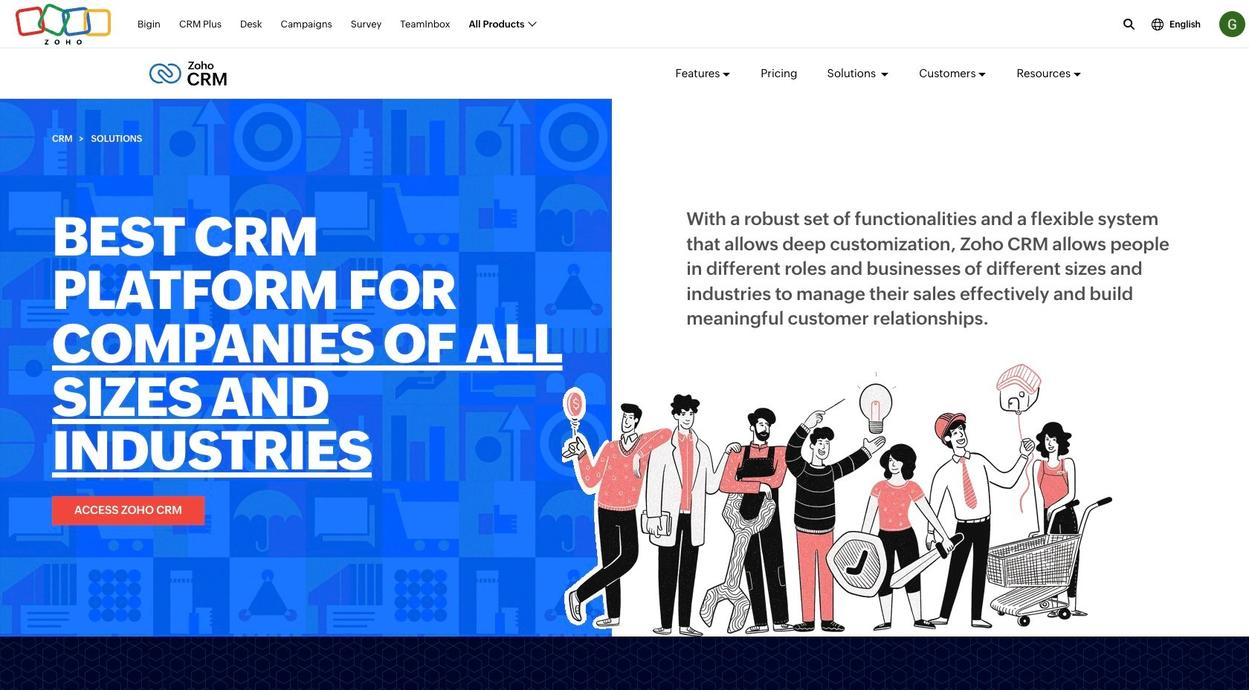 Task type: locate. For each thing, give the bounding box(es) containing it.
zoho crm vertical solutions image
[[562, 364, 1112, 637]]



Task type: vqa. For each thing, say whether or not it's contained in the screenshot.
Zoho crm Logo
yes



Task type: describe. For each thing, give the bounding box(es) containing it.
gary orlando image
[[1220, 11, 1246, 37]]

zoho crm logo image
[[149, 57, 228, 90]]



